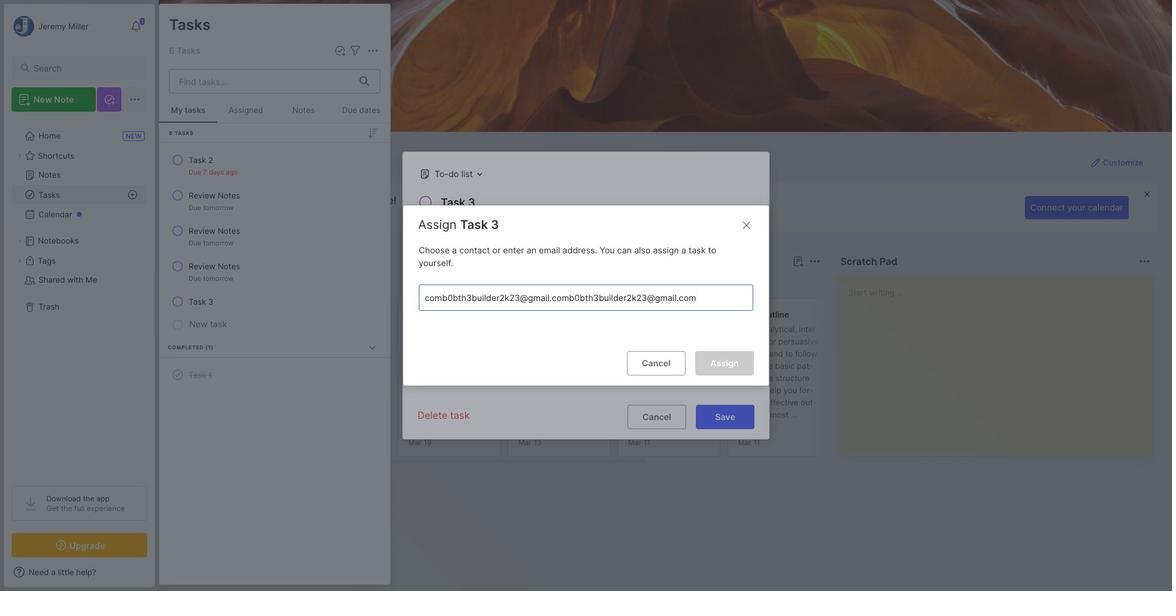 Task type: locate. For each thing, give the bounding box(es) containing it.
collapse 01_completed image
[[366, 341, 379, 354]]

task 1 0 cell
[[189, 369, 212, 381]]

5 row from the top
[[164, 291, 385, 313]]

Search text field
[[34, 62, 136, 74]]

tab
[[181, 276, 217, 291], [222, 276, 271, 291]]

main element
[[0, 0, 159, 591]]

row
[[164, 149, 385, 182], [164, 184, 385, 217], [164, 220, 385, 253], [164, 255, 385, 288], [164, 291, 385, 313], [164, 364, 385, 386]]

1 tab from the left
[[181, 276, 217, 291]]

task 2 0 cell
[[189, 154, 213, 166]]

expand notebooks image
[[16, 238, 23, 245]]

2 row from the top
[[164, 184, 385, 217]]

review notes 3 cell
[[189, 260, 240, 272]]

None search field
[[34, 60, 136, 75]]

2 tab from the left
[[222, 276, 271, 291]]

tab up "task 3 4" cell
[[181, 276, 217, 291]]

1 horizontal spatial tab
[[222, 276, 271, 291]]

tree
[[4, 119, 154, 475]]

0 horizontal spatial tab
[[181, 276, 217, 291]]

tree inside main element
[[4, 119, 154, 475]]

Add tag field
[[423, 291, 697, 304]]

tab down the review notes 3 cell
[[222, 276, 271, 291]]

tab list
[[181, 276, 819, 291]]

row group
[[159, 123, 390, 396], [178, 298, 1058, 464]]

expand tags image
[[16, 257, 23, 264]]



Task type: describe. For each thing, give the bounding box(es) containing it.
Start writing… text field
[[849, 277, 1152, 446]]

new task image
[[334, 45, 346, 57]]

4 row from the top
[[164, 255, 385, 288]]

none search field inside main element
[[34, 60, 136, 75]]

3 row from the top
[[164, 220, 385, 253]]

task 3 4 cell
[[189, 296, 213, 308]]

close image
[[739, 218, 754, 233]]

review notes 2 cell
[[189, 225, 240, 237]]

Find tasks… text field
[[172, 71, 352, 91]]

thumbnail image
[[628, 383, 675, 429]]

6 row from the top
[[164, 364, 385, 386]]

review notes 1 cell
[[189, 189, 240, 202]]

1 row from the top
[[164, 149, 385, 182]]



Task type: vqa. For each thing, say whether or not it's contained in the screenshot.
the review notes 1 "cell"
yes



